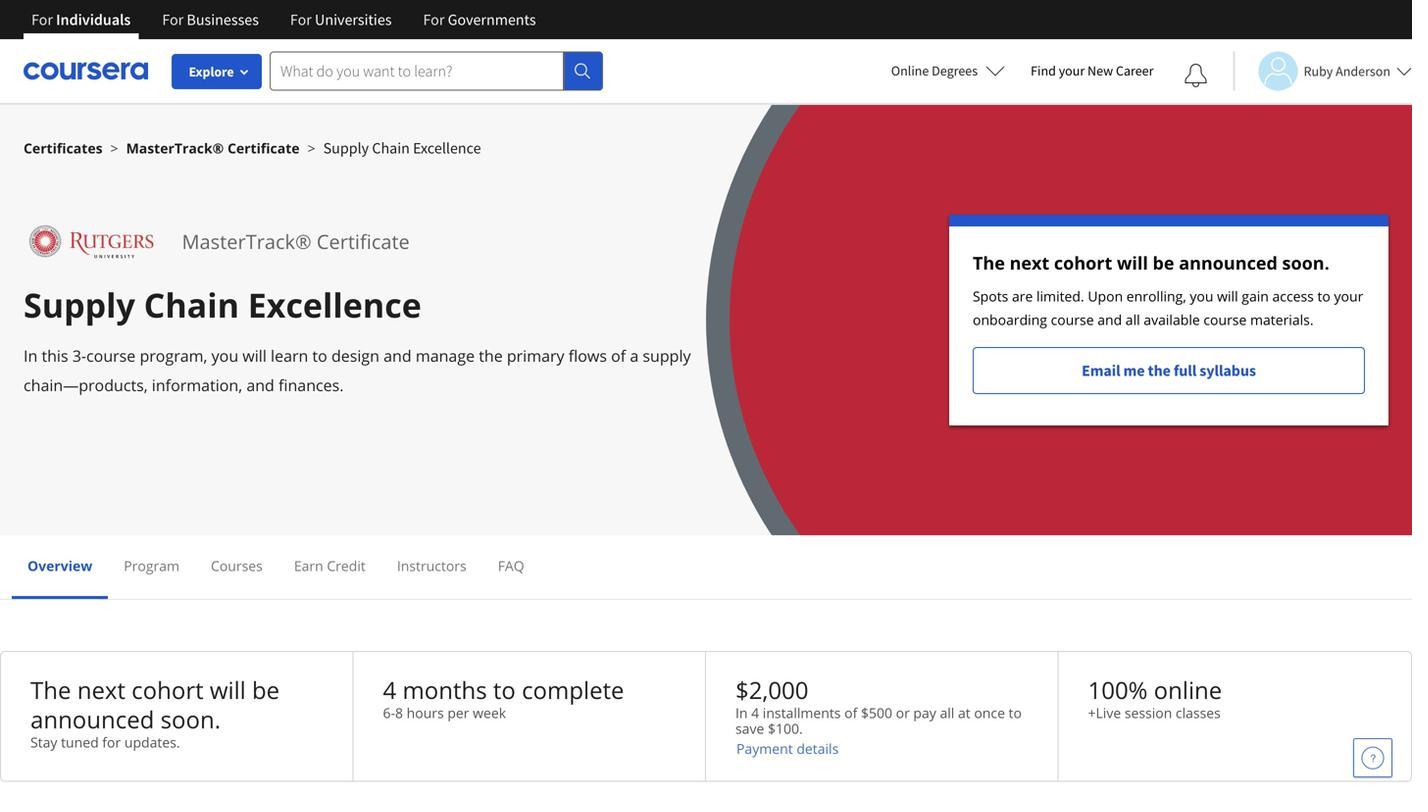 Task type: locate. For each thing, give the bounding box(es) containing it.
instructors link
[[397, 557, 467, 575]]

0 vertical spatial cohort
[[1055, 251, 1113, 275]]

0 horizontal spatial in
[[24, 345, 38, 366]]

1 horizontal spatial cohort
[[1055, 251, 1113, 275]]

design
[[332, 345, 380, 366]]

to
[[1318, 287, 1331, 306], [312, 345, 327, 366], [493, 674, 516, 706], [1009, 704, 1022, 723]]

you inside spots are limited. upon enrolling, you will gain access to your onboarding course and all available course materials.
[[1190, 287, 1214, 306]]

for universities
[[290, 10, 392, 29]]

you inside in this 3-course program, you will learn to design and manage the primary flows of a supply chain—products, information, and finances.
[[212, 345, 239, 366]]

for left the "businesses"
[[162, 10, 184, 29]]

of left $500
[[845, 704, 858, 723]]

the inside email me the full syllabus button
[[1148, 361, 1171, 381]]

the left primary
[[479, 345, 503, 366]]

3 for from the left
[[290, 10, 312, 29]]

0 horizontal spatial be
[[252, 674, 280, 706]]

1 vertical spatial next
[[77, 674, 126, 706]]

next inside the next cohort will be announced soon. stay tuned for updates.
[[77, 674, 126, 706]]

for up the what do you want to learn? text box
[[423, 10, 445, 29]]

announced for the next cohort will be announced soon. stay tuned for updates.
[[30, 704, 154, 736]]

0 horizontal spatial your
[[1059, 62, 1085, 79]]

career
[[1116, 62, 1154, 79]]

8
[[395, 704, 403, 723]]

1 vertical spatial and
[[384, 345, 412, 366]]

faq
[[498, 557, 525, 575]]

be for the next cohort will be announced soon.
[[1153, 251, 1175, 275]]

for left universities
[[290, 10, 312, 29]]

0 horizontal spatial chain
[[144, 282, 239, 328]]

new
[[1088, 62, 1114, 79]]

1 vertical spatial the
[[30, 674, 71, 706]]

for individuals
[[31, 10, 131, 29]]

certificate
[[228, 139, 300, 157], [317, 228, 410, 255]]

email
[[1082, 361, 1121, 381]]

information,
[[152, 375, 242, 396]]

help center image
[[1362, 747, 1385, 770]]

0 vertical spatial certificate
[[228, 139, 300, 157]]

>
[[110, 139, 118, 157], [308, 139, 315, 157]]

chain
[[372, 138, 410, 158], [144, 282, 239, 328]]

ruby anderson button
[[1234, 52, 1413, 91]]

certificates link
[[24, 139, 103, 157]]

your
[[1059, 62, 1085, 79], [1335, 287, 1364, 306]]

the right me at the right top of page
[[1148, 361, 1171, 381]]

manage
[[416, 345, 475, 366]]

1 horizontal spatial next
[[1010, 251, 1050, 275]]

chain up program,
[[144, 282, 239, 328]]

for businesses
[[162, 10, 259, 29]]

are
[[1012, 287, 1033, 306]]

anderson
[[1336, 62, 1391, 80]]

0 horizontal spatial all
[[940, 704, 955, 723]]

cohort
[[1055, 251, 1113, 275], [132, 674, 204, 706]]

2 horizontal spatial course
[[1204, 311, 1247, 329]]

$2,000
[[736, 674, 809, 706]]

to right learn
[[312, 345, 327, 366]]

online degrees button
[[876, 49, 1021, 92]]

for for universities
[[290, 10, 312, 29]]

all down enrolling,
[[1126, 311, 1141, 329]]

0 vertical spatial announced
[[1179, 251, 1278, 275]]

0 horizontal spatial you
[[212, 345, 239, 366]]

for left individuals
[[31, 10, 53, 29]]

1 vertical spatial your
[[1335, 287, 1364, 306]]

gain
[[1242, 287, 1269, 306]]

email me the full syllabus button
[[973, 347, 1366, 394]]

1 vertical spatial of
[[845, 704, 858, 723]]

in up "payment"
[[736, 704, 748, 723]]

1 horizontal spatial and
[[384, 345, 412, 366]]

1 horizontal spatial >
[[308, 139, 315, 157]]

1 for from the left
[[31, 10, 53, 29]]

0 horizontal spatial next
[[77, 674, 126, 706]]

+live
[[1088, 704, 1122, 723]]

mastertrack® up supply chain excellence
[[182, 228, 312, 255]]

announced inside the next cohort will be announced soon. stay tuned for updates.
[[30, 704, 154, 736]]

soon. inside the next cohort will be announced soon. stay tuned for updates.
[[160, 704, 221, 736]]

per
[[448, 704, 469, 723]]

0 vertical spatial and
[[1098, 311, 1122, 329]]

cohort up "upon"
[[1055, 251, 1113, 275]]

3-
[[72, 345, 86, 366]]

to inside in this 3-course program, you will learn to design and manage the primary flows of a supply chain—products, information, and finances.
[[312, 345, 327, 366]]

of
[[611, 345, 626, 366], [845, 704, 858, 723]]

course
[[1051, 311, 1094, 329], [1204, 311, 1247, 329], [86, 345, 136, 366]]

the up stay
[[30, 674, 71, 706]]

1 horizontal spatial you
[[1190, 287, 1214, 306]]

> right certificates
[[110, 139, 118, 157]]

0 horizontal spatial 4
[[383, 674, 397, 706]]

0 horizontal spatial the
[[479, 345, 503, 366]]

$100.
[[768, 720, 803, 738]]

0 vertical spatial of
[[611, 345, 626, 366]]

0 vertical spatial in
[[24, 345, 38, 366]]

next up for
[[77, 674, 126, 706]]

for
[[31, 10, 53, 29], [162, 10, 184, 29], [290, 10, 312, 29], [423, 10, 445, 29]]

4 left hours in the bottom left of the page
[[383, 674, 397, 706]]

online
[[892, 62, 929, 79]]

all left the at
[[940, 704, 955, 723]]

1 horizontal spatial certificate
[[317, 228, 410, 255]]

next inside status
[[1010, 251, 1050, 275]]

soon. right for
[[160, 704, 221, 736]]

1 horizontal spatial in
[[736, 704, 748, 723]]

0 horizontal spatial announced
[[30, 704, 154, 736]]

0 horizontal spatial >
[[110, 139, 118, 157]]

me
[[1124, 361, 1145, 381]]

0 horizontal spatial cohort
[[132, 674, 204, 706]]

you up "available" on the right of page
[[1190, 287, 1214, 306]]

4 for from the left
[[423, 10, 445, 29]]

tuned
[[61, 733, 99, 752]]

1 vertical spatial soon.
[[160, 704, 221, 736]]

1 horizontal spatial announced
[[1179, 251, 1278, 275]]

2 vertical spatial and
[[247, 375, 275, 396]]

spots are limited. upon enrolling, you will gain access to your onboarding course and all available course materials.
[[973, 287, 1364, 329]]

1 horizontal spatial be
[[1153, 251, 1175, 275]]

1 vertical spatial all
[[940, 704, 955, 723]]

mastertrack® certificate
[[182, 228, 410, 255]]

0 vertical spatial be
[[1153, 251, 1175, 275]]

0 vertical spatial all
[[1126, 311, 1141, 329]]

your right find
[[1059, 62, 1085, 79]]

earn credit link
[[294, 557, 366, 575]]

your inside find your new career link
[[1059, 62, 1085, 79]]

1 vertical spatial cohort
[[132, 674, 204, 706]]

instructors
[[397, 557, 467, 575]]

you up information,
[[212, 345, 239, 366]]

1 horizontal spatial all
[[1126, 311, 1141, 329]]

in
[[24, 345, 38, 366], [736, 704, 748, 723]]

materials.
[[1251, 311, 1314, 329]]

1 vertical spatial excellence
[[248, 282, 422, 328]]

for for individuals
[[31, 10, 53, 29]]

1 horizontal spatial chain
[[372, 138, 410, 158]]

0 horizontal spatial soon.
[[160, 704, 221, 736]]

course up chain—products,
[[86, 345, 136, 366]]

4 left $100.
[[752, 704, 759, 723]]

be inside status
[[1153, 251, 1175, 275]]

4
[[383, 674, 397, 706], [752, 704, 759, 723]]

4 inside "$2,000 in 4 installments of $500 or pay all at once to save $100. payment details"
[[752, 704, 759, 723]]

the inside the next cohort will be announced soon. stay tuned for updates.
[[30, 674, 71, 706]]

details
[[797, 739, 839, 758]]

announced
[[1179, 251, 1278, 275], [30, 704, 154, 736]]

certificates > mastertrack® certificate > supply chain excellence
[[24, 138, 481, 158]]

1 horizontal spatial 4
[[752, 704, 759, 723]]

for governments
[[423, 10, 536, 29]]

2 horizontal spatial and
[[1098, 311, 1122, 329]]

and down "upon"
[[1098, 311, 1122, 329]]

excellence up design
[[248, 282, 422, 328]]

$500
[[861, 704, 893, 723]]

the up spots
[[973, 251, 1005, 275]]

1 vertical spatial be
[[252, 674, 280, 706]]

syllabus
[[1200, 361, 1257, 381]]

course down gain at the right of page
[[1204, 311, 1247, 329]]

be inside the next cohort will be announced soon. stay tuned for updates.
[[252, 674, 280, 706]]

and right design
[[384, 345, 412, 366]]

0 vertical spatial next
[[1010, 251, 1050, 275]]

announced inside status
[[1179, 251, 1278, 275]]

and down learn
[[247, 375, 275, 396]]

for for governments
[[423, 10, 445, 29]]

in left this
[[24, 345, 38, 366]]

cohort inside the next cohort will be announced soon. status
[[1055, 251, 1113, 275]]

the inside status
[[973, 251, 1005, 275]]

payment details button
[[736, 739, 840, 758]]

online degrees
[[892, 62, 978, 79]]

0 horizontal spatial certificate
[[228, 139, 300, 157]]

cohort for the next cohort will be announced soon.
[[1055, 251, 1113, 275]]

1 horizontal spatial of
[[845, 704, 858, 723]]

you
[[1190, 287, 1214, 306], [212, 345, 239, 366]]

of left a
[[611, 345, 626, 366]]

None search field
[[270, 52, 603, 91]]

the for the next cohort will be announced soon.
[[973, 251, 1005, 275]]

all inside spots are limited. upon enrolling, you will gain access to your onboarding course and all available course materials.
[[1126, 311, 1141, 329]]

1 horizontal spatial supply
[[323, 138, 369, 158]]

0 horizontal spatial and
[[247, 375, 275, 396]]

1 vertical spatial in
[[736, 704, 748, 723]]

1 horizontal spatial your
[[1335, 287, 1364, 306]]

cohort inside the next cohort will be announced soon. stay tuned for updates.
[[132, 674, 204, 706]]

excellence
[[413, 138, 481, 158], [248, 282, 422, 328]]

1 vertical spatial announced
[[30, 704, 154, 736]]

1 horizontal spatial soon.
[[1283, 251, 1330, 275]]

mastertrack® down explore
[[126, 139, 224, 157]]

next up are
[[1010, 251, 1050, 275]]

0 horizontal spatial of
[[611, 345, 626, 366]]

soon. up access
[[1283, 251, 1330, 275]]

and
[[1098, 311, 1122, 329], [384, 345, 412, 366], [247, 375, 275, 396]]

cohort up the updates.
[[132, 674, 204, 706]]

0 horizontal spatial supply
[[24, 282, 135, 328]]

the next cohort will be announced soon. status
[[950, 215, 1389, 426]]

supply
[[323, 138, 369, 158], [24, 282, 135, 328]]

0 vertical spatial mastertrack®
[[126, 139, 224, 157]]

2 for from the left
[[162, 10, 184, 29]]

> up mastertrack® certificate at the top
[[308, 139, 315, 157]]

mastertrack®
[[126, 139, 224, 157], [182, 228, 312, 255]]

excellence down the what do you want to learn? text box
[[413, 138, 481, 158]]

your right access
[[1335, 287, 1364, 306]]

all inside "$2,000 in 4 installments of $500 or pay all at once to save $100. payment details"
[[940, 704, 955, 723]]

in inside "$2,000 in 4 installments of $500 or pay all at once to save $100. payment details"
[[736, 704, 748, 723]]

rutgers university image
[[24, 215, 158, 269]]

supply
[[643, 345, 691, 366]]

governments
[[448, 10, 536, 29]]

1 horizontal spatial the
[[1148, 361, 1171, 381]]

0 vertical spatial soon.
[[1283, 251, 1330, 275]]

to right once
[[1009, 704, 1022, 723]]

degrees
[[932, 62, 978, 79]]

all
[[1126, 311, 1141, 329], [940, 704, 955, 723]]

What do you want to learn? text field
[[270, 52, 564, 91]]

credit
[[327, 557, 366, 575]]

1 horizontal spatial the
[[973, 251, 1005, 275]]

chain down the what do you want to learn? text box
[[372, 138, 410, 158]]

1 vertical spatial you
[[212, 345, 239, 366]]

0 vertical spatial you
[[1190, 287, 1214, 306]]

onboarding
[[973, 311, 1048, 329]]

0 horizontal spatial the
[[30, 674, 71, 706]]

0 vertical spatial the
[[973, 251, 1005, 275]]

0 horizontal spatial course
[[86, 345, 136, 366]]

course down limited.
[[1051, 311, 1094, 329]]

mastertrack® inside certificates > mastertrack® certificate > supply chain excellence
[[126, 139, 224, 157]]

0 vertical spatial your
[[1059, 62, 1085, 79]]

of inside "$2,000 in 4 installments of $500 or pay all at once to save $100. payment details"
[[845, 704, 858, 723]]

soon. inside status
[[1283, 251, 1330, 275]]

to right access
[[1318, 287, 1331, 306]]

the
[[479, 345, 503, 366], [1148, 361, 1171, 381]]

to right per
[[493, 674, 516, 706]]



Task type: describe. For each thing, give the bounding box(es) containing it.
businesses
[[187, 10, 259, 29]]

next for the next cohort will be announced soon.
[[1010, 251, 1050, 275]]

mastertrack® certificate link
[[126, 139, 300, 157]]

0 vertical spatial supply
[[323, 138, 369, 158]]

overview link
[[27, 557, 92, 575]]

1 vertical spatial supply
[[24, 282, 135, 328]]

of inside in this 3-course program, you will learn to design and manage the primary flows of a supply chain—products, information, and finances.
[[611, 345, 626, 366]]

certificates
[[24, 139, 103, 157]]

2 > from the left
[[308, 139, 315, 157]]

supply chain excellence
[[24, 282, 422, 328]]

soon. for the next cohort will be announced soon. stay tuned for updates.
[[160, 704, 221, 736]]

to inside "4 months to complete 6-8 hours per week"
[[493, 674, 516, 706]]

the next cohort will be announced soon.
[[973, 251, 1330, 275]]

at
[[958, 704, 971, 723]]

updates.
[[124, 733, 180, 752]]

0 vertical spatial chain
[[372, 138, 410, 158]]

1 vertical spatial mastertrack®
[[182, 228, 312, 255]]

find your new career link
[[1021, 59, 1164, 83]]

certificate menu element
[[12, 536, 1401, 599]]

100%
[[1088, 674, 1148, 706]]

to inside spots are limited. upon enrolling, you will gain access to your onboarding course and all available course materials.
[[1318, 287, 1331, 306]]

online
[[1154, 674, 1223, 706]]

complete
[[522, 674, 624, 706]]

next for the next cohort will be announced soon. stay tuned for updates.
[[77, 674, 126, 706]]

pay
[[914, 704, 937, 723]]

will inside spots are limited. upon enrolling, you will gain access to your onboarding course and all available course materials.
[[1218, 287, 1239, 306]]

months
[[403, 674, 487, 706]]

find your new career
[[1031, 62, 1154, 79]]

payment
[[737, 739, 793, 758]]

enrolling,
[[1127, 287, 1187, 306]]

this
[[42, 345, 68, 366]]

be for the next cohort will be announced soon. stay tuned for updates.
[[252, 674, 280, 706]]

save
[[736, 720, 765, 738]]

4 inside "4 months to complete 6-8 hours per week"
[[383, 674, 397, 706]]

soon. for the next cohort will be announced soon.
[[1283, 251, 1330, 275]]

will inside the next cohort will be announced soon. stay tuned for updates.
[[210, 674, 246, 706]]

announced for the next cohort will be announced soon.
[[1179, 251, 1278, 275]]

1 vertical spatial chain
[[144, 282, 239, 328]]

or
[[896, 704, 910, 723]]

access
[[1273, 287, 1314, 306]]

a
[[630, 345, 639, 366]]

finances.
[[279, 375, 344, 396]]

banner navigation
[[16, 0, 552, 39]]

0 vertical spatial excellence
[[413, 138, 481, 158]]

universities
[[315, 10, 392, 29]]

learn
[[271, 345, 308, 366]]

individuals
[[56, 10, 131, 29]]

ruby
[[1304, 62, 1334, 80]]

program,
[[140, 345, 207, 366]]

chain—products,
[[24, 375, 148, 396]]

4 months to complete 6-8 hours per week
[[383, 674, 624, 723]]

installments
[[763, 704, 841, 723]]

course inside in this 3-course program, you will learn to design and manage the primary flows of a supply chain—products, information, and finances.
[[86, 345, 136, 366]]

session
[[1125, 704, 1173, 723]]

the inside in this 3-course program, you will learn to design and manage the primary flows of a supply chain—products, information, and finances.
[[479, 345, 503, 366]]

primary
[[507, 345, 565, 366]]

1 > from the left
[[110, 139, 118, 157]]

courses
[[211, 557, 263, 575]]

email me the full syllabus
[[1082, 361, 1257, 381]]

available
[[1144, 311, 1201, 329]]

earn credit
[[294, 557, 366, 575]]

in inside in this 3-course program, you will learn to design and manage the primary flows of a supply chain—products, information, and finances.
[[24, 345, 38, 366]]

certificate inside certificates > mastertrack® certificate > supply chain excellence
[[228, 139, 300, 157]]

spots
[[973, 287, 1009, 306]]

for
[[102, 733, 121, 752]]

the for the next cohort will be announced soon. stay tuned for updates.
[[30, 674, 71, 706]]

you for enrolling,
[[1190, 287, 1214, 306]]

coursera image
[[24, 55, 148, 87]]

once
[[975, 704, 1005, 723]]

1 horizontal spatial course
[[1051, 311, 1094, 329]]

your inside spots are limited. upon enrolling, you will gain access to your onboarding course and all available course materials.
[[1335, 287, 1364, 306]]

ruby anderson
[[1304, 62, 1391, 80]]

faq link
[[498, 557, 525, 575]]

courses link
[[211, 557, 263, 575]]

to inside "$2,000 in 4 installments of $500 or pay all at once to save $100. payment details"
[[1009, 704, 1022, 723]]

the next cohort will be announced soon. stay tuned for updates.
[[30, 674, 280, 752]]

upon
[[1088, 287, 1123, 306]]

100% online +live session classes
[[1088, 674, 1223, 723]]

you for program,
[[212, 345, 239, 366]]

limited.
[[1037, 287, 1085, 306]]

1 vertical spatial certificate
[[317, 228, 410, 255]]

program
[[124, 557, 180, 575]]

earn
[[294, 557, 323, 575]]

will inside in this 3-course program, you will learn to design and manage the primary flows of a supply chain—products, information, and finances.
[[243, 345, 267, 366]]

classes
[[1176, 704, 1221, 723]]

6-
[[383, 704, 395, 723]]

$2,000 in 4 installments of $500 or pay all at once to save $100. payment details
[[736, 674, 1022, 758]]

cohort for the next cohort will be announced soon. stay tuned for updates.
[[132, 674, 204, 706]]

for for businesses
[[162, 10, 184, 29]]

stay
[[30, 733, 57, 752]]

in this 3-course program, you will learn to design and manage the primary flows of a supply chain—products, information, and finances.
[[24, 345, 691, 396]]

week
[[473, 704, 506, 723]]

hours
[[407, 704, 444, 723]]

flows
[[569, 345, 607, 366]]

explore button
[[172, 54, 262, 89]]

overview
[[27, 557, 92, 575]]

show notifications image
[[1185, 64, 1208, 87]]

find
[[1031, 62, 1056, 79]]

and inside spots are limited. upon enrolling, you will gain access to your onboarding course and all available course materials.
[[1098, 311, 1122, 329]]

full
[[1174, 361, 1197, 381]]

explore
[[189, 63, 234, 80]]



Task type: vqa. For each thing, say whether or not it's contained in the screenshot.
the bottom spend
no



